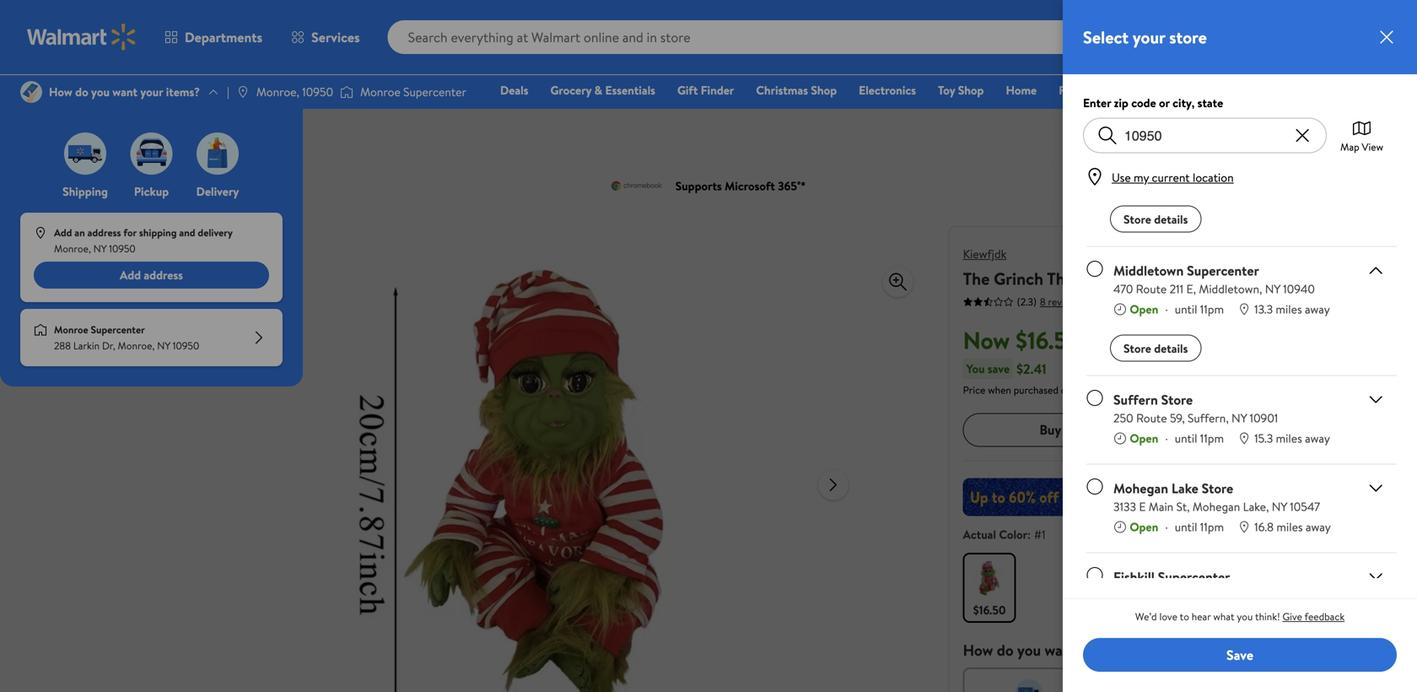 Task type: vqa. For each thing, say whether or not it's contained in the screenshot.
"easily"
no



Task type: describe. For each thing, give the bounding box(es) containing it.
add address
[[120, 267, 183, 283]]

mohegan lake store store details image
[[1366, 478, 1387, 498]]

open · until 11pm for mohegan lake store
[[1130, 519, 1225, 535]]

470
[[1114, 281, 1134, 297]]

registry
[[1196, 82, 1239, 98]]

1 vertical spatial 2
[[233, 125, 240, 141]]

legal information image
[[1092, 383, 1105, 396]]

(2.3) 8 reviews
[[1017, 295, 1081, 309]]

#1
[[1035, 526, 1046, 542]]

monroe for monroe supercenter 288 larkin dr, monroe, ny 10950
[[54, 322, 88, 337]]

clear zip code or city, state field image
[[1293, 125, 1313, 146]]

actual color : #1
[[963, 526, 1046, 542]]

ny inside the mohegan lake store 3133 e main st, mohegan lake, ny 10547
[[1272, 498, 1288, 515]]

select your store
[[1084, 25, 1208, 49]]

ny inside the newburgh supercenter 1201 route 300, newburgh, ny 12550
[[1256, 151, 1272, 168]]

gift for gift finder
[[678, 82, 698, 98]]

11pm for suffern store
[[1201, 430, 1225, 446]]

newburgh supercenter store details image
[[1366, 131, 1387, 151]]

toy
[[938, 82, 956, 98]]

Walmart Site-Wide search field
[[388, 20, 1132, 54]]

actual
[[963, 526, 997, 542]]

buy
[[1040, 420, 1062, 439]]

delivery
[[198, 225, 233, 240]]

character
[[1133, 267, 1207, 290]]

mohegan lake store 3133 e main st, mohegan lake, ny 10547
[[1114, 479, 1321, 515]]

2 horizontal spatial monroe,
[[256, 84, 300, 100]]

deals
[[500, 82, 529, 98]]

monroe, inside monroe supercenter 288 larkin dr, monroe, ny 10950
[[118, 338, 155, 353]]

main
[[1149, 498, 1174, 515]]

10950 inside monroe supercenter 288 larkin dr, monroe, ny 10950
[[173, 338, 199, 353]]

· for middletown supercenter
[[1166, 301, 1169, 317]]

middletown supercenter store details image
[[1366, 260, 1387, 281]]

address inside add an address for shipping and delivery monroe, ny 10950
[[87, 225, 121, 240]]

Fishkill Supercenter radio
[[1087, 567, 1104, 584]]

select your store dialog
[[1063, 0, 1418, 692]]

1 horizontal spatial $16.50
[[1016, 324, 1082, 357]]

next media item image
[[824, 475, 844, 495]]

16.8
[[1255, 519, 1274, 535]]

the grinch throw with character pillow plush set - image 1 of 2 image
[[37, 268, 136, 367]]

1 open · until 11pm from the top
[[1130, 172, 1225, 188]]

13.3
[[1255, 301, 1274, 317]]

st,
[[1177, 498, 1190, 515]]

enter zip code or city, state
[[1084, 95, 1224, 111]]

470 route 211 e, middletown, ny 10940. element
[[1114, 281, 1331, 298]]

$16.50 inside button
[[974, 602, 1006, 618]]

1 open from the top
[[1130, 172, 1159, 188]]

:
[[1028, 526, 1031, 542]]

shipping
[[63, 183, 108, 200]]

location
[[1193, 169, 1234, 186]]

300,
[[1172, 151, 1195, 168]]

you save $2.41
[[967, 359, 1047, 378]]

store details for newburgh
[[1124, 211, 1189, 227]]

save
[[1227, 645, 1254, 664]]

ny inside middletown supercenter 470 route 211 e, middletown, ny 10940
[[1266, 281, 1281, 297]]

to inside dialog
[[1180, 609, 1190, 624]]

1 · from the top
[[1166, 172, 1169, 188]]

route for middletown
[[1136, 281, 1167, 297]]

registry link
[[1188, 81, 1246, 99]]

how do you want your item?
[[963, 639, 1151, 661]]

suffern store store details image
[[1366, 390, 1387, 410]]

middletown
[[1114, 261, 1184, 280]]

learn more about strikethrough prices image
[[1120, 338, 1134, 351]]

shop for toy shop
[[958, 82, 984, 98]]

when
[[988, 383, 1012, 397]]

 image for monroe, 10950
[[236, 85, 250, 99]]

store inside the mohegan lake store 3133 e main st, mohegan lake, ny 10547
[[1202, 479, 1234, 498]]

store down the my
[[1124, 211, 1152, 227]]

10901
[[1250, 410, 1279, 426]]

items?
[[166, 84, 200, 100]]

buy now
[[1040, 420, 1089, 439]]

years
[[266, 125, 293, 141]]

save
[[988, 360, 1010, 377]]

open · until 11pm for suffern store
[[1130, 430, 1225, 446]]

the
[[963, 267, 990, 290]]

monroe supercenter 288 larkin dr, monroe, ny 10950
[[54, 322, 199, 353]]

christmas
[[756, 82, 808, 98]]

monroe, inside add an address for shipping and delivery monroe, ny 10950
[[54, 241, 91, 256]]

fashion link
[[1052, 81, 1106, 99]]

home link
[[999, 81, 1045, 99]]

map view button
[[1341, 118, 1384, 154]]

purchased
[[1014, 383, 1059, 397]]

lake
[[1172, 479, 1199, 498]]

pickup
[[134, 183, 169, 200]]

now
[[1065, 420, 1089, 439]]

price
[[963, 383, 986, 397]]

until for middletown supercenter
[[1175, 301, 1198, 317]]

route for suffern
[[1137, 410, 1168, 426]]

want for items?
[[112, 84, 138, 100]]

shipping
[[139, 225, 177, 240]]

· for mohegan lake store
[[1166, 519, 1169, 535]]

pickup button
[[127, 128, 176, 200]]

supercenter for monroe supercenter 288 larkin dr, monroe, ny 10950
[[91, 322, 145, 337]]

map
[[1341, 140, 1360, 154]]

13.3 miles away
[[1255, 301, 1331, 317]]

ny inside add an address for shipping and delivery monroe, ny 10950
[[93, 241, 107, 256]]

1201 route 300, newburgh, ny 12550. element
[[1114, 151, 1331, 168]]

the grinch throw with character pillow plush set - image 2 of 2 image
[[37, 377, 136, 476]]

0 vertical spatial plush
[[163, 125, 191, 141]]

0 horizontal spatial mohegan
[[1114, 479, 1169, 498]]

monroe for monroe supercenter
[[360, 84, 401, 100]]

buy now button
[[963, 413, 1166, 447]]

gift for gift cards
[[1120, 82, 1141, 98]]

add for add address
[[120, 267, 141, 283]]

grocery
[[551, 82, 592, 98]]

gift finder
[[678, 82, 734, 98]]

supercenter for middletown supercenter 470 route 211 e, middletown, ny 10940
[[1188, 261, 1260, 280]]

you inside dialog
[[1238, 609, 1254, 624]]

zoom image modal image
[[888, 272, 909, 292]]

what
[[1214, 609, 1235, 624]]

middletown supercenter 470 route 211 e, middletown, ny 10940
[[1114, 261, 1316, 297]]

 image for pickup
[[130, 132, 173, 175]]

dr,
[[102, 338, 115, 353]]

route for newburgh
[[1138, 151, 1169, 168]]

we'd
[[1136, 609, 1158, 624]]

211
[[1170, 281, 1184, 297]]

use my current location button
[[1106, 169, 1239, 186]]

1201
[[1114, 151, 1135, 168]]

2 vertical spatial miles
[[1277, 519, 1304, 535]]

monroe supercenter
[[360, 84, 467, 100]]

want for item?
[[1045, 639, 1077, 661]]

electronics link
[[852, 81, 924, 99]]

toy shop link
[[931, 81, 992, 99]]

an
[[75, 225, 85, 240]]

16.8 miles away
[[1255, 519, 1331, 535]]

walmart image
[[27, 24, 137, 51]]

store right '$18.91'
[[1124, 340, 1152, 356]]

/ stuffed animals & plush toys / 2 to 4 years
[[58, 125, 293, 141]]

fishkill supercenter
[[1114, 568, 1231, 586]]

plush inside kiewfjdk the grinch throw with character pillow plush set
[[1259, 267, 1298, 290]]

miles for store
[[1276, 430, 1303, 446]]

your for how do you want your items?
[[140, 84, 163, 100]]

map view
[[1341, 140, 1384, 154]]

stuffed animals & plush toys link
[[69, 125, 215, 141]]

electronics
[[859, 82, 917, 98]]

online
[[1061, 383, 1088, 397]]

$116.12
[[1364, 42, 1387, 54]]

zip
[[1115, 95, 1129, 111]]

Enter zip code or city, state text field
[[1118, 119, 1293, 152]]

you for how do you want your item?
[[1018, 639, 1042, 661]]



Task type: locate. For each thing, give the bounding box(es) containing it.
want up animals
[[112, 84, 138, 100]]

 image for delivery
[[197, 132, 239, 175]]

/ right toys
[[222, 125, 227, 141]]

open · until 11pm down "st,"
[[1130, 519, 1225, 535]]

add inside add address button
[[120, 267, 141, 283]]

1 shop from the left
[[811, 82, 837, 98]]

mohegan up e
[[1114, 479, 1169, 498]]

0 vertical spatial 2
[[1380, 19, 1385, 34]]

59,
[[1170, 410, 1185, 426]]

0 horizontal spatial your
[[140, 84, 163, 100]]

your inside dialog
[[1133, 25, 1166, 49]]

3133
[[1114, 498, 1137, 515]]

 image inside pickup button
[[130, 132, 173, 175]]

add address button
[[34, 262, 269, 289]]

monroe, right dr,
[[118, 338, 155, 353]]

2 open · until 11pm from the top
[[1130, 301, 1225, 317]]

· down character
[[1166, 301, 1169, 317]]

middletown,
[[1199, 281, 1263, 297]]

with
[[1097, 267, 1129, 290]]

2 vertical spatial you
[[1018, 639, 1042, 661]]

you for how do you want your items?
[[91, 84, 110, 100]]

 image
[[340, 84, 354, 100]]

/ left the stuffed
[[58, 125, 62, 141]]

away for store
[[1306, 430, 1331, 446]]

love
[[1160, 609, 1178, 624]]

store details
[[1124, 211, 1189, 227], [1124, 340, 1189, 356]]

2 vertical spatial away
[[1306, 519, 1331, 535]]

1 horizontal spatial add
[[120, 267, 141, 283]]

10950 inside add an address for shipping and delivery monroe, ny 10950
[[109, 241, 136, 256]]

toy shop
[[938, 82, 984, 98]]

0 vertical spatial miles
[[1276, 301, 1303, 317]]

0 horizontal spatial 10950
[[109, 241, 136, 256]]

 image
[[20, 81, 42, 103], [236, 85, 250, 99], [64, 132, 106, 175], [130, 132, 173, 175], [197, 132, 239, 175], [34, 226, 47, 240], [34, 323, 47, 337]]

3 until from the top
[[1175, 430, 1198, 446]]

0 vertical spatial store details link
[[1111, 206, 1202, 233]]

1 vertical spatial route
[[1136, 281, 1167, 297]]

current
[[1152, 169, 1190, 186]]

1 horizontal spatial address
[[144, 267, 183, 283]]

add to cart
[[1240, 420, 1307, 439]]

miles for supercenter
[[1276, 301, 1303, 317]]

address right an
[[87, 225, 121, 240]]

4 · from the top
[[1166, 519, 1169, 535]]

1 vertical spatial &
[[153, 125, 161, 141]]

10547
[[1291, 498, 1321, 515]]

0 horizontal spatial monroe,
[[54, 241, 91, 256]]

4
[[256, 125, 263, 141]]

1 horizontal spatial 10950
[[173, 338, 199, 353]]

fishkill supercenter store details image
[[1366, 567, 1387, 587]]

store inside "suffern store 250 route 59, suffern, ny 10901"
[[1162, 390, 1193, 409]]

2 horizontal spatial your
[[1133, 25, 1166, 49]]

do for how do you want your items?
[[75, 84, 88, 100]]

0 horizontal spatial &
[[153, 125, 161, 141]]

0 horizontal spatial $16.50
[[974, 602, 1006, 618]]

address down add an address for shipping and delivery monroe, ny 10950
[[144, 267, 183, 283]]

0 horizontal spatial /
[[58, 125, 62, 141]]

None radio
[[1087, 478, 1104, 495]]

shop right christmas
[[811, 82, 837, 98]]

11pm down 1201 route 300, newburgh, ny 12550. element
[[1201, 172, 1225, 188]]

open down e
[[1130, 519, 1159, 535]]

delivery button
[[193, 128, 242, 200]]

essentials
[[605, 82, 656, 98]]

2 vertical spatial monroe,
[[118, 338, 155, 353]]

do for how do you want your item?
[[997, 639, 1014, 661]]

to inside 'button'
[[1268, 420, 1280, 439]]

larkin
[[73, 338, 100, 353]]

away right 15.3
[[1306, 430, 1331, 446]]

until for suffern store
[[1175, 430, 1198, 446]]

1 until from the top
[[1175, 172, 1198, 188]]

store details down the my
[[1124, 211, 1189, 227]]

0 horizontal spatial to
[[242, 125, 253, 141]]

miles right 15.3
[[1276, 430, 1303, 446]]

2 to 4 years link
[[233, 125, 293, 141]]

add inside add an address for shipping and delivery monroe, ny 10950
[[54, 225, 72, 240]]

2 vertical spatial route
[[1137, 410, 1168, 426]]

plush left toys
[[163, 125, 191, 141]]

supercenter up hear
[[1158, 568, 1231, 586]]

supercenter left deals
[[404, 84, 467, 100]]

monroe inside monroe supercenter 288 larkin dr, monroe, ny 10950
[[54, 322, 88, 337]]

2 vertical spatial 10950
[[173, 338, 199, 353]]

11pm down 470 route 211 e, middletown, ny 10940. "element"
[[1201, 301, 1225, 317]]

1 horizontal spatial your
[[1081, 639, 1110, 661]]

11pm down 3133 e main st, mohegan lake, ny 10547. element
[[1201, 519, 1225, 535]]

open down '250'
[[1130, 430, 1159, 446]]

2 shop from the left
[[958, 82, 984, 98]]

mohegan right "st,"
[[1193, 498, 1241, 515]]

1 vertical spatial plush
[[1259, 267, 1298, 290]]

1 horizontal spatial /
[[222, 125, 227, 141]]

0 horizontal spatial shop
[[811, 82, 837, 98]]

store details link up suffern
[[1111, 335, 1202, 362]]

hear
[[1192, 609, 1212, 624]]

ny right dr,
[[157, 338, 170, 353]]

supercenter up dr,
[[91, 322, 145, 337]]

&
[[595, 82, 603, 98], [153, 125, 161, 141]]

city,
[[1173, 95, 1195, 111]]

1 vertical spatial away
[[1306, 430, 1331, 446]]

store details link down the my
[[1111, 206, 1202, 233]]

your left item?
[[1081, 639, 1110, 661]]

we'd love to hear what you think! give feedback
[[1136, 609, 1345, 624]]

open · until 11pm down 211
[[1130, 301, 1225, 317]]

4 open · until 11pm from the top
[[1130, 519, 1225, 535]]

0 horizontal spatial plush
[[163, 125, 191, 141]]

shop
[[811, 82, 837, 98], [958, 82, 984, 98]]

open · until 11pm down 300, at the top right of the page
[[1130, 172, 1225, 188]]

$16.50 down actual
[[974, 602, 1006, 618]]

shop inside 'link'
[[958, 82, 984, 98]]

mohegan
[[1114, 479, 1169, 498], [1193, 498, 1241, 515]]

shop for christmas shop
[[811, 82, 837, 98]]

3 · from the top
[[1166, 430, 1169, 446]]

& inside 'link'
[[595, 82, 603, 98]]

1 vertical spatial $16.50
[[974, 602, 1006, 618]]

1 vertical spatial how
[[963, 639, 994, 661]]

open for suffern store
[[1130, 430, 1159, 446]]

0 vertical spatial details
[[1155, 211, 1189, 227]]

fishkill
[[1114, 568, 1155, 586]]

details for middletown
[[1155, 340, 1189, 356]]

think!
[[1256, 609, 1281, 624]]

open · until 11pm for middletown supercenter
[[1130, 301, 1225, 317]]

0 vertical spatial your
[[1133, 25, 1166, 49]]

open for mohegan lake store
[[1130, 519, 1159, 535]]

newburgh
[[1114, 132, 1175, 151]]

1 vertical spatial address
[[144, 267, 183, 283]]

1 horizontal spatial plush
[[1259, 267, 1298, 290]]

cart
[[1283, 420, 1307, 439]]

grocery & essentials
[[551, 82, 656, 98]]

0 horizontal spatial want
[[112, 84, 138, 100]]

price when purchased online
[[963, 383, 1088, 397]]

store
[[1170, 25, 1208, 49]]

2 11pm from the top
[[1201, 301, 1225, 317]]

supercenter for fishkill supercenter
[[1158, 568, 1231, 586]]

up to sixty percent off deals. shop now. image
[[963, 478, 1375, 516]]

until down 300, at the top right of the page
[[1175, 172, 1198, 188]]

1 horizontal spatial mohegan
[[1193, 498, 1241, 515]]

and
[[179, 225, 195, 240]]

1 horizontal spatial monroe,
[[118, 338, 155, 353]]

2 / from the left
[[222, 125, 227, 141]]

1 / from the left
[[58, 125, 62, 141]]

1 vertical spatial monroe,
[[54, 241, 91, 256]]

until down "st,"
[[1175, 519, 1198, 535]]

2 vertical spatial your
[[1081, 639, 1110, 661]]

you up "intent image for shipping"
[[1018, 639, 1042, 661]]

supercenter up 1201 route 300, newburgh, ny 12550. element
[[1179, 132, 1251, 151]]

address inside add address button
[[144, 267, 183, 283]]

0 vertical spatial $16.50
[[1016, 324, 1082, 357]]

1 horizontal spatial how
[[963, 639, 994, 661]]

how do you want your items?
[[49, 84, 200, 100]]

away down 10547
[[1306, 519, 1331, 535]]

you up the stuffed
[[91, 84, 110, 100]]

4 open from the top
[[1130, 519, 1159, 535]]

0 vertical spatial how
[[49, 84, 72, 100]]

1 vertical spatial store details link
[[1111, 335, 1202, 362]]

open · until 11pm down 59,
[[1130, 430, 1225, 446]]

0 vertical spatial monroe
[[360, 84, 401, 100]]

none radio inside select your store dialog
[[1087, 478, 1104, 495]]

to
[[242, 125, 253, 141], [1268, 420, 1280, 439], [1180, 609, 1190, 624]]

1 horizontal spatial 2
[[1380, 19, 1385, 34]]

route down middletown
[[1136, 281, 1167, 297]]

& right grocery
[[595, 82, 603, 98]]

until down "e,"
[[1175, 301, 1198, 317]]

ny left the 10901
[[1232, 410, 1247, 426]]

2 store details from the top
[[1124, 340, 1189, 356]]

1 vertical spatial your
[[140, 84, 163, 100]]

2 up $116.12
[[1380, 19, 1385, 34]]

monroe, up the years
[[256, 84, 300, 100]]

suffern,
[[1188, 410, 1229, 426]]

store details link for middletown
[[1111, 335, 1202, 362]]

away for supercenter
[[1306, 301, 1331, 317]]

· for suffern store
[[1166, 430, 1169, 446]]

4 until from the top
[[1175, 519, 1198, 535]]

1 store details link from the top
[[1111, 206, 1202, 233]]

add inside add to cart 'button'
[[1240, 420, 1264, 439]]

1 horizontal spatial shop
[[958, 82, 984, 98]]

0 vertical spatial add
[[54, 225, 72, 240]]

supercenter inside monroe supercenter 288 larkin dr, monroe, ny 10950
[[91, 322, 145, 337]]

kiewfjdk link
[[963, 246, 1007, 262]]

· down "suffern store 250 route 59, suffern, ny 10901" at the right bottom
[[1166, 430, 1169, 446]]

details right the learn more about strikethrough prices image
[[1155, 340, 1189, 356]]

0 vertical spatial monroe,
[[256, 84, 300, 100]]

miles down 10547
[[1277, 519, 1304, 535]]

0 vertical spatial &
[[595, 82, 603, 98]]

your left store
[[1133, 25, 1166, 49]]

2 vertical spatial to
[[1180, 609, 1190, 624]]

gift cards
[[1120, 82, 1174, 98]]

ny left "12550"
[[1256, 151, 1272, 168]]

1 horizontal spatial you
[[1018, 639, 1042, 661]]

15.3 miles away
[[1255, 430, 1331, 446]]

0 vertical spatial do
[[75, 84, 88, 100]]

save button
[[1084, 638, 1398, 672]]

how down "$16.50" button
[[963, 639, 994, 661]]

0 vertical spatial store details
[[1124, 211, 1189, 227]]

open down 1201
[[1130, 172, 1159, 188]]

select
[[1084, 25, 1129, 49]]

until for mohegan lake store
[[1175, 519, 1198, 535]]

intent image for shipping image
[[1016, 679, 1043, 692]]

enter
[[1084, 95, 1112, 111]]

0 vertical spatial 10950
[[302, 84, 333, 100]]

ny up add address button
[[93, 241, 107, 256]]

ny up 13.3
[[1266, 281, 1281, 297]]

0 horizontal spatial do
[[75, 84, 88, 100]]

actual color list
[[960, 549, 1378, 626]]

monroe,
[[256, 84, 300, 100], [54, 241, 91, 256], [118, 338, 155, 353]]

your for how do you want your item?
[[1081, 639, 1110, 661]]

toys
[[193, 125, 215, 141]]

shop right toy
[[958, 82, 984, 98]]

· right the my
[[1166, 172, 1169, 188]]

details for newburgh
[[1155, 211, 1189, 227]]

1 details from the top
[[1155, 211, 1189, 227]]

1 horizontal spatial want
[[1045, 639, 1077, 661]]

250 route 59, suffern, ny 10901. element
[[1114, 410, 1331, 427]]

add for add to cart
[[1240, 420, 1264, 439]]

1 vertical spatial add
[[120, 267, 141, 283]]

1 vertical spatial want
[[1045, 639, 1077, 661]]

0 horizontal spatial add
[[54, 225, 72, 240]]

3133 e main st, mohegan lake, ny 10547. element
[[1114, 498, 1331, 515]]

11pm for middletown supercenter
[[1201, 301, 1225, 317]]

delivery
[[196, 183, 239, 200]]

2 horizontal spatial 10950
[[302, 84, 333, 100]]

1 horizontal spatial gift
[[1120, 82, 1141, 98]]

2 horizontal spatial to
[[1268, 420, 1280, 439]]

0 vertical spatial address
[[87, 225, 121, 240]]

view
[[1363, 140, 1384, 154]]

1 gift from the left
[[678, 82, 698, 98]]

0 horizontal spatial monroe
[[54, 322, 88, 337]]

0 vertical spatial mohegan
[[1114, 479, 1169, 498]]

how up the stuffed
[[49, 84, 72, 100]]

ny inside "suffern store 250 route 59, suffern, ny 10901"
[[1232, 410, 1247, 426]]

2 until from the top
[[1175, 301, 1198, 317]]

0 vertical spatial route
[[1138, 151, 1169, 168]]

None radio
[[1087, 131, 1104, 148], [1087, 260, 1104, 277], [1087, 390, 1104, 406], [1087, 131, 1104, 148], [1087, 260, 1104, 277], [1087, 390, 1104, 406]]

2 store details link from the top
[[1111, 335, 1202, 362]]

animals
[[110, 125, 150, 141]]

want left item?
[[1045, 639, 1077, 661]]

1 horizontal spatial monroe
[[360, 84, 401, 100]]

& right animals
[[153, 125, 161, 141]]

1 horizontal spatial &
[[595, 82, 603, 98]]

away down 10940
[[1306, 301, 1331, 317]]

2 gift from the left
[[1120, 82, 1141, 98]]

3 open · until 11pm from the top
[[1130, 430, 1225, 446]]

plush up 13.3
[[1259, 267, 1298, 290]]

use my current location
[[1112, 169, 1234, 186]]

1 vertical spatial details
[[1155, 340, 1189, 356]]

2 details from the top
[[1155, 340, 1189, 356]]

10940
[[1284, 281, 1316, 297]]

monroe, down an
[[54, 241, 91, 256]]

0 horizontal spatial how
[[49, 84, 72, 100]]

supercenter inside middletown supercenter 470 route 211 e, middletown, ny 10940
[[1188, 261, 1260, 280]]

4 11pm from the top
[[1201, 519, 1225, 535]]

2 open from the top
[[1130, 301, 1159, 317]]

1 vertical spatial mohegan
[[1193, 498, 1241, 515]]

supercenter up 470 route 211 e, middletown, ny 10940. "element"
[[1188, 261, 1260, 280]]

open down '470'
[[1130, 301, 1159, 317]]

11pm down suffern,
[[1201, 430, 1225, 446]]

grocery & essentials link
[[543, 81, 663, 99]]

kiewfjdk
[[963, 246, 1007, 262]]

 image inside the delivery button
[[197, 132, 239, 175]]

1 11pm from the top
[[1201, 172, 1225, 188]]

ny inside monroe supercenter 288 larkin dr, monroe, ny 10950
[[157, 338, 170, 353]]

shipping button
[[61, 128, 110, 200]]

add for add an address for shipping and delivery monroe, ny 10950
[[54, 225, 72, 240]]

route down newburgh
[[1138, 151, 1169, 168]]

2 horizontal spatial add
[[1240, 420, 1264, 439]]

route down suffern
[[1137, 410, 1168, 426]]

2 · from the top
[[1166, 301, 1169, 317]]

store up 59,
[[1162, 390, 1193, 409]]

 image inside shipping button
[[64, 132, 106, 175]]

christmas shop
[[756, 82, 837, 98]]

0 horizontal spatial gift
[[678, 82, 698, 98]]

open for middletown supercenter
[[1130, 301, 1159, 317]]

until down 59,
[[1175, 430, 1198, 446]]

grinch
[[994, 267, 1044, 290]]

do down "$16.50" button
[[997, 639, 1014, 661]]

11pm for mohegan lake store
[[1201, 519, 1225, 535]]

miles down 10940
[[1276, 301, 1303, 317]]

route inside the newburgh supercenter 1201 route 300, newburgh, ny 12550
[[1138, 151, 1169, 168]]

 image for shipping
[[64, 132, 106, 175]]

gift
[[678, 82, 698, 98], [1120, 82, 1141, 98]]

store details right '$18.91'
[[1124, 340, 1189, 356]]

$16.50 up $2.41
[[1016, 324, 1082, 357]]

1 vertical spatial to
[[1268, 420, 1280, 439]]

reviews
[[1049, 295, 1081, 309]]

3 11pm from the top
[[1201, 430, 1225, 446]]

supercenter inside the newburgh supercenter 1201 route 300, newburgh, ny 12550
[[1179, 132, 1251, 151]]

2 left the 4
[[233, 125, 240, 141]]

supercenter for monroe supercenter
[[404, 84, 467, 100]]

1 vertical spatial monroe
[[54, 322, 88, 337]]

close panel image
[[1377, 27, 1398, 47]]

0 horizontal spatial address
[[87, 225, 121, 240]]

newburgh supercenter 1201 route 300, newburgh, ny 12550
[[1114, 132, 1305, 168]]

color
[[999, 526, 1028, 542]]

/
[[58, 125, 62, 141], [222, 125, 227, 141]]

0 vertical spatial want
[[112, 84, 138, 100]]

add to cart button
[[1172, 413, 1375, 447]]

Search search field
[[388, 20, 1132, 54]]

1 vertical spatial you
[[1238, 609, 1254, 624]]

0 horizontal spatial you
[[91, 84, 110, 100]]

supercenter for newburgh supercenter 1201 route 300, newburgh, ny 12550
[[1179, 132, 1251, 151]]

give feedback button
[[1283, 609, 1345, 624]]

code
[[1132, 95, 1157, 111]]

1 horizontal spatial to
[[1180, 609, 1190, 624]]

ny right lake,
[[1272, 498, 1288, 515]]

route inside "suffern store 250 route 59, suffern, ny 10901"
[[1137, 410, 1168, 426]]

0 vertical spatial away
[[1306, 301, 1331, 317]]

2
[[1380, 19, 1385, 34], [233, 125, 240, 141]]

0 vertical spatial to
[[242, 125, 253, 141]]

how for how do you want your item?
[[963, 639, 994, 661]]

2 horizontal spatial you
[[1238, 609, 1254, 624]]

feedback
[[1305, 609, 1345, 624]]

1 vertical spatial store details
[[1124, 340, 1189, 356]]

1 horizontal spatial do
[[997, 639, 1014, 661]]

288
[[54, 338, 71, 353]]

1 store details from the top
[[1124, 211, 1189, 227]]

open
[[1130, 172, 1159, 188], [1130, 301, 1159, 317], [1130, 430, 1159, 446], [1130, 519, 1159, 535]]

3 open from the top
[[1130, 430, 1159, 446]]

store details link for newburgh
[[1111, 206, 1202, 233]]

route inside middletown supercenter 470 route 211 e, middletown, ny 10940
[[1136, 281, 1167, 297]]

1 vertical spatial miles
[[1276, 430, 1303, 446]]

0 vertical spatial you
[[91, 84, 110, 100]]

 image for how do you want your items?
[[20, 81, 42, 103]]

0 horizontal spatial 2
[[233, 125, 240, 141]]

· down main
[[1166, 519, 1169, 535]]

address
[[87, 225, 121, 240], [144, 267, 183, 283]]

item?
[[1114, 639, 1151, 661]]

do up the stuffed
[[75, 84, 88, 100]]

2 vertical spatial add
[[1240, 420, 1264, 439]]

want
[[112, 84, 138, 100], [1045, 639, 1077, 661]]

store up 3133 e main st, mohegan lake, ny 10547. element
[[1202, 479, 1234, 498]]

1 vertical spatial do
[[997, 639, 1014, 661]]

your left "items?"
[[140, 84, 163, 100]]

store details for middletown
[[1124, 340, 1189, 356]]

you right what
[[1238, 609, 1254, 624]]

details down current
[[1155, 211, 1189, 227]]

how for how do you want your items?
[[49, 84, 72, 100]]

1 vertical spatial 10950
[[109, 241, 136, 256]]



